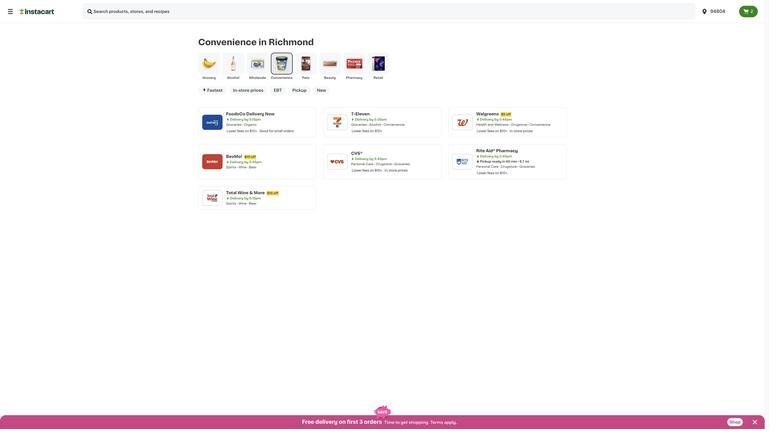 Task type: vqa. For each thing, say whether or not it's contained in the screenshot.
7
no



Task type: describe. For each thing, give the bounding box(es) containing it.
delivery for foodsco delivery now logo
[[230, 118, 243, 121]]

groceries alcohol convenience
[[351, 123, 405, 126]]

pets button
[[295, 53, 317, 80]]

free
[[302, 420, 314, 425]]

by for 'bevmo! logo'
[[244, 161, 248, 164]]

shop
[[730, 420, 741, 424]]

0 horizontal spatial personal
[[351, 163, 365, 166]]

beauty button
[[319, 53, 341, 80]]

off for walgreens
[[506, 113, 511, 116]]

fastest
[[207, 88, 223, 92]]

fees for health and wellness
[[487, 129, 494, 133]]

94804
[[710, 9, 725, 14]]

store for health and wellness drugstore convenience
[[514, 129, 522, 133]]

$10 inside total wine & more $10 off
[[267, 192, 273, 195]]

time
[[384, 420, 394, 425]]

shop button
[[727, 418, 743, 426]]

pickup ready in 60 min
[[480, 160, 517, 163]]

&
[[249, 191, 253, 195]]

2 button
[[739, 6, 758, 17]]

delivery for 7-eleven logo
[[355, 118, 369, 121]]

1 vertical spatial wine
[[238, 191, 248, 195]]

pickup for pickup
[[292, 88, 307, 92]]

7-eleven logo image
[[330, 115, 345, 130]]

small
[[274, 129, 283, 133]]

retail
[[374, 76, 383, 79]]

delivery by 6:15pm
[[230, 197, 261, 200]]

delivery by 5:45pm for spirits wine beer
[[230, 161, 262, 164]]

in- for health and wellness drugstore convenience
[[510, 129, 514, 133]]

foodsco delivery now logo image
[[205, 115, 220, 130]]

wholesale
[[249, 76, 266, 79]]

free delivery on first 3 orders time to get shopping. terms apply.
[[302, 420, 457, 425]]

0 horizontal spatial personal care drugstore groceries
[[351, 163, 410, 166]]

grocery
[[202, 76, 216, 79]]

beer for off
[[249, 166, 256, 169]]

eleven
[[355, 112, 370, 116]]

5:15pm
[[249, 118, 261, 121]]

1 vertical spatial lower fees on $10+
[[477, 171, 507, 175]]

store inside button
[[239, 88, 249, 92]]

aid®
[[486, 149, 495, 153]]

lower fees on $10+ good for small orders
[[227, 129, 294, 133]]

richmond
[[269, 38, 314, 46]]

convenience button
[[271, 53, 293, 80]]

to
[[395, 420, 400, 425]]

0 vertical spatial orders
[[283, 129, 294, 133]]

wine for $10
[[239, 166, 247, 169]]

good
[[259, 129, 268, 133]]

5:45pm for beer
[[249, 161, 262, 164]]

delivery for 'bevmo! logo'
[[230, 161, 243, 164]]

mi
[[525, 160, 529, 163]]

$10+ for groceries
[[250, 129, 257, 133]]

fees down delivery by 5:30pm
[[362, 129, 369, 133]]

6.7 mi
[[520, 160, 529, 163]]

by for foodsco delivery now logo
[[244, 118, 248, 121]]

prices for health and wellness drugstore convenience
[[523, 129, 533, 133]]

by for total wine & more logo
[[244, 197, 248, 200]]

ebt
[[274, 88, 282, 92]]

new
[[317, 88, 326, 92]]

1 horizontal spatial care
[[491, 165, 498, 168]]

cvs®
[[351, 151, 363, 155]]

spirits for total wine & more
[[226, 202, 236, 205]]

and
[[488, 123, 494, 126]]

delivery for 'walgreens logo'
[[480, 118, 494, 121]]

for
[[269, 129, 274, 133]]

fastest button
[[198, 86, 227, 95]]

5:30pm
[[374, 118, 387, 121]]

by for 'walgreens logo'
[[494, 118, 499, 121]]

fees for personal care
[[362, 169, 369, 172]]

new button
[[313, 86, 330, 95]]

in-store prices
[[233, 88, 263, 92]]

walgreens $5 off
[[476, 112, 511, 116]]

1 horizontal spatial personal care drugstore groceries
[[476, 165, 535, 168]]

pickup button
[[288, 86, 311, 95]]

delivery up 5:15pm
[[246, 112, 264, 116]]

foodsco delivery now
[[226, 112, 275, 116]]

foodsco
[[226, 112, 245, 116]]

7-eleven
[[351, 112, 370, 116]]

1 horizontal spatial pharmacy
[[496, 149, 518, 153]]

retail button
[[367, 53, 389, 80]]

terms
[[430, 420, 443, 425]]

94804 button
[[698, 3, 739, 20]]

store for personal care drugstore groceries
[[389, 169, 397, 172]]

walgreens
[[476, 112, 499, 116]]

$10+ for health and wellness
[[500, 129, 507, 133]]

close image
[[751, 419, 758, 426]]

apply.
[[444, 420, 457, 425]]

in-store prices button
[[229, 86, 267, 95]]

0 vertical spatial in
[[259, 38, 267, 46]]

6.7
[[520, 160, 524, 163]]

6:15pm
[[249, 197, 261, 200]]

bevmo! logo image
[[205, 154, 220, 169]]

shopping.
[[409, 420, 429, 425]]

walgreens logo image
[[455, 115, 470, 130]]

ebt button
[[270, 86, 286, 95]]

total wine & more logo image
[[205, 190, 220, 205]]

get
[[401, 420, 408, 425]]

$5
[[501, 113, 505, 116]]

pickup for pickup ready in 60 min
[[480, 160, 491, 163]]



Task type: locate. For each thing, give the bounding box(es) containing it.
lower down pickup ready in 60 min
[[477, 171, 487, 175]]

save image
[[374, 405, 391, 419]]

1 vertical spatial alcohol
[[369, 123, 381, 126]]

health
[[476, 123, 487, 126]]

in- for personal care drugstore groceries
[[385, 169, 389, 172]]

lower fees on $10+ in-store prices down wellness
[[477, 129, 533, 133]]

0 vertical spatial lower fees on $10+
[[352, 129, 382, 133]]

pickup
[[292, 88, 307, 92], [480, 160, 491, 163]]

1 horizontal spatial in
[[502, 160, 505, 163]]

fees for groceries
[[237, 129, 244, 133]]

delivery by 5:45pm for personal care drugstore groceries
[[355, 157, 387, 161]]

delivery for rite aid® pharmacy logo
[[480, 155, 494, 158]]

orders
[[283, 129, 294, 133], [364, 420, 382, 425]]

pickup inside button
[[292, 88, 307, 92]]

delivery down eleven
[[355, 118, 369, 121]]

drugstore
[[511, 123, 527, 126], [376, 163, 392, 166], [501, 165, 517, 168]]

1 vertical spatial lower fees on $10+ in-store prices
[[352, 169, 408, 172]]

$10 right bevmo!
[[245, 155, 250, 159]]

1 spirits wine beer from the top
[[226, 166, 256, 169]]

0 horizontal spatial in-
[[233, 88, 239, 92]]

0 vertical spatial spirits
[[226, 166, 236, 169]]

delivery by 5:45pm down bevmo! $10 off
[[230, 161, 262, 164]]

delivery down foodsco
[[230, 118, 243, 121]]

wine up 'delivery by 6:15pm' on the left top
[[238, 191, 248, 195]]

beer for &
[[249, 202, 256, 205]]

beer down 6:15pm
[[249, 202, 256, 205]]

0 horizontal spatial $10
[[245, 155, 250, 159]]

lower for health and wellness
[[477, 129, 487, 133]]

0 vertical spatial pharmacy
[[346, 76, 362, 79]]

lower fees on $10+ down delivery by 5:30pm
[[352, 129, 382, 133]]

2 vertical spatial wine
[[239, 202, 247, 205]]

spirits wine beer down bevmo! $10 off
[[226, 166, 256, 169]]

off for bevmo!
[[251, 155, 256, 159]]

wine for wine
[[239, 202, 247, 205]]

personal care drugstore groceries
[[351, 163, 410, 166], [476, 165, 535, 168]]

bevmo!
[[226, 155, 242, 159]]

in up wholesale button
[[259, 38, 267, 46]]

wholesale button
[[247, 53, 268, 80]]

1 vertical spatial pharmacy
[[496, 149, 518, 153]]

off right bevmo!
[[251, 155, 256, 159]]

delivery by 5:45pm up ready
[[480, 155, 512, 158]]

bevmo! $10 off
[[226, 155, 256, 159]]

0 vertical spatial spirits wine beer
[[226, 166, 256, 169]]

spirits wine beer for total
[[226, 202, 256, 205]]

off right more on the left of page
[[273, 192, 278, 195]]

2 vertical spatial in-
[[385, 169, 389, 172]]

delivery by 5:30pm
[[355, 118, 387, 121]]

3
[[359, 420, 363, 425]]

lower down groceries organic
[[227, 129, 236, 133]]

off
[[506, 113, 511, 116], [251, 155, 256, 159], [273, 192, 278, 195]]

delivery by 5:45pm down cvs®
[[355, 157, 387, 161]]

1 horizontal spatial lower fees on $10+
[[477, 171, 507, 175]]

alcohol
[[227, 76, 239, 79], [369, 123, 381, 126]]

pharmacy up 60
[[496, 149, 518, 153]]

off inside bevmo! $10 off
[[251, 155, 256, 159]]

wine down bevmo! $10 off
[[239, 166, 247, 169]]

1 horizontal spatial prices
[[398, 169, 408, 172]]

2 horizontal spatial in-
[[510, 129, 514, 133]]

lower fees on $10+ down ready
[[477, 171, 507, 175]]

$10 right more on the left of page
[[267, 192, 273, 195]]

delivery for cvs® logo at the left top
[[355, 157, 369, 161]]

in left 60
[[502, 160, 505, 163]]

prices inside in-store prices button
[[250, 88, 263, 92]]

convenience inside button
[[271, 76, 292, 79]]

wellness
[[494, 123, 509, 126]]

prices
[[250, 88, 263, 92], [523, 129, 533, 133], [398, 169, 408, 172]]

care
[[366, 163, 373, 166], [491, 165, 498, 168]]

min
[[511, 160, 517, 163]]

total wine & more $10 off
[[226, 191, 278, 195]]

total
[[226, 191, 237, 195]]

orders right small
[[283, 129, 294, 133]]

on
[[245, 129, 249, 133], [370, 129, 374, 133], [495, 129, 499, 133], [370, 169, 374, 172], [495, 171, 499, 175], [339, 420, 346, 425]]

lower fees on $10+ in-store prices
[[477, 129, 533, 133], [352, 169, 408, 172]]

2 horizontal spatial off
[[506, 113, 511, 116]]

0 horizontal spatial prices
[[250, 88, 263, 92]]

2
[[751, 9, 753, 14]]

1 vertical spatial store
[[514, 129, 522, 133]]

lower down health at the right top
[[477, 129, 487, 133]]

beer
[[249, 166, 256, 169], [249, 202, 256, 205]]

5:45pm for groceries
[[374, 157, 387, 161]]

1 beer from the top
[[249, 166, 256, 169]]

lower fees on $10+ in-store prices for wellness
[[477, 129, 533, 133]]

pickup down pets
[[292, 88, 307, 92]]

wine
[[239, 166, 247, 169], [238, 191, 248, 195], [239, 202, 247, 205]]

delivery by 5:45pm for health and wellness drugstore convenience
[[480, 118, 512, 121]]

0 horizontal spatial lower fees on $10+
[[352, 129, 382, 133]]

off inside total wine & more $10 off
[[273, 192, 278, 195]]

1 horizontal spatial pickup
[[480, 160, 491, 163]]

fees down and
[[487, 129, 494, 133]]

1 horizontal spatial in-
[[385, 169, 389, 172]]

lower down 7-
[[352, 129, 361, 133]]

spirits
[[226, 166, 236, 169], [226, 202, 236, 205]]

fees down cvs®
[[362, 169, 369, 172]]

2 horizontal spatial store
[[514, 129, 522, 133]]

0 vertical spatial alcohol
[[227, 76, 239, 79]]

more
[[254, 191, 265, 195]]

convenience
[[198, 38, 257, 46], [271, 76, 292, 79], [384, 123, 405, 126], [529, 123, 551, 126]]

0 vertical spatial beer
[[249, 166, 256, 169]]

delivery by 5:45pm
[[480, 118, 512, 121], [480, 155, 512, 158], [355, 157, 387, 161], [230, 161, 262, 164]]

1 vertical spatial prices
[[523, 129, 533, 133]]

personal
[[351, 163, 365, 166], [476, 165, 490, 168]]

1 vertical spatial $10
[[267, 192, 273, 195]]

0 horizontal spatial alcohol
[[227, 76, 239, 79]]

0 vertical spatial store
[[239, 88, 249, 92]]

delivery down cvs®
[[355, 157, 369, 161]]

1 vertical spatial spirits wine beer
[[226, 202, 256, 205]]

Search field
[[83, 3, 695, 20]]

lower for groceries
[[227, 129, 236, 133]]

personal down cvs®
[[351, 163, 365, 166]]

by for cvs® logo at the left top
[[369, 157, 373, 161]]

1 horizontal spatial store
[[389, 169, 397, 172]]

delivery by 5:45pm down walgreens $5 off
[[480, 118, 512, 121]]

$10 inside bevmo! $10 off
[[245, 155, 250, 159]]

0 horizontal spatial in
[[259, 38, 267, 46]]

personal care drugstore groceries down 60
[[476, 165, 535, 168]]

60
[[506, 160, 510, 163]]

personal down 'rite'
[[476, 165, 490, 168]]

ready
[[492, 160, 501, 163]]

store
[[239, 88, 249, 92], [514, 129, 522, 133], [389, 169, 397, 172]]

pharmacy button
[[343, 53, 365, 80]]

groceries organic
[[226, 123, 257, 126]]

0 vertical spatial wine
[[239, 166, 247, 169]]

$10
[[245, 155, 250, 159], [267, 192, 273, 195]]

1 spirits from the top
[[226, 166, 236, 169]]

0 horizontal spatial care
[[366, 163, 373, 166]]

spirits wine beer for bevmo!
[[226, 166, 256, 169]]

pickup left ready
[[480, 160, 491, 163]]

7-
[[351, 112, 355, 116]]

spirits wine beer down 'delivery by 6:15pm' on the left top
[[226, 202, 256, 205]]

$10+
[[250, 129, 257, 133], [375, 129, 382, 133], [500, 129, 507, 133], [375, 169, 382, 172], [500, 171, 507, 175]]

lower fees on $10+ in-store prices for drugstore
[[352, 169, 408, 172]]

now
[[265, 112, 275, 116]]

1 vertical spatial in
[[502, 160, 505, 163]]

in- inside in-store prices button
[[233, 88, 239, 92]]

delivery down bevmo!
[[230, 161, 243, 164]]

personal care drugstore groceries down cvs®
[[351, 163, 410, 166]]

0 horizontal spatial lower fees on $10+ in-store prices
[[352, 169, 408, 172]]

alcohol down delivery by 5:30pm
[[369, 123, 381, 126]]

2 spirits wine beer from the top
[[226, 202, 256, 205]]

fees down ready
[[487, 171, 494, 175]]

1 vertical spatial off
[[251, 155, 256, 159]]

2 vertical spatial store
[[389, 169, 397, 172]]

delivery down aid®
[[480, 155, 494, 158]]

1 horizontal spatial lower fees on $10+ in-store prices
[[477, 129, 533, 133]]

grocery button
[[198, 53, 220, 80]]

first
[[347, 420, 358, 425]]

2 beer from the top
[[249, 202, 256, 205]]

off right $5
[[506, 113, 511, 116]]

0 vertical spatial $10
[[245, 155, 250, 159]]

pharmacy right beauty
[[346, 76, 362, 79]]

rite aid® pharmacy
[[476, 149, 518, 153]]

0 vertical spatial in-
[[233, 88, 239, 92]]

spirits wine beer
[[226, 166, 256, 169], [226, 202, 256, 205]]

1 horizontal spatial off
[[273, 192, 278, 195]]

2 vertical spatial prices
[[398, 169, 408, 172]]

0 vertical spatial prices
[[250, 88, 263, 92]]

lower fees on $10+ in-store prices down cvs®
[[352, 169, 408, 172]]

fees down groceries organic
[[237, 129, 244, 133]]

lower down cvs®
[[352, 169, 361, 172]]

delivery down "walgreens"
[[480, 118, 494, 121]]

2 horizontal spatial prices
[[523, 129, 533, 133]]

0 vertical spatial pickup
[[292, 88, 307, 92]]

0 horizontal spatial pickup
[[292, 88, 307, 92]]

0 horizontal spatial orders
[[283, 129, 294, 133]]

fees
[[237, 129, 244, 133], [362, 129, 369, 133], [487, 129, 494, 133], [362, 169, 369, 172], [487, 171, 494, 175]]

rite
[[476, 149, 485, 153]]

convenience in richmond
[[198, 38, 314, 46]]

94804 button
[[701, 3, 736, 20]]

delivery down total
[[230, 197, 243, 200]]

lower for personal care
[[352, 169, 361, 172]]

None search field
[[83, 3, 695, 20]]

0 horizontal spatial pharmacy
[[346, 76, 362, 79]]

$10+ for personal care
[[375, 169, 382, 172]]

alcohol up in-store prices button
[[227, 76, 239, 79]]

1 horizontal spatial orders
[[364, 420, 382, 425]]

beer down bevmo! $10 off
[[249, 166, 256, 169]]

2 spirits from the top
[[226, 202, 236, 205]]

1 horizontal spatial $10
[[267, 192, 273, 195]]

delivery
[[246, 112, 264, 116], [230, 118, 243, 121], [355, 118, 369, 121], [480, 118, 494, 121], [480, 155, 494, 158], [355, 157, 369, 161], [230, 161, 243, 164], [230, 197, 243, 200]]

alcohol button
[[222, 53, 244, 80]]

health and wellness drugstore convenience
[[476, 123, 551, 126]]

groceries
[[226, 123, 242, 126], [351, 123, 367, 126], [394, 163, 410, 166], [519, 165, 535, 168]]

by
[[244, 118, 248, 121], [369, 118, 373, 121], [494, 118, 499, 121], [494, 155, 499, 158], [369, 157, 373, 161], [244, 161, 248, 164], [244, 197, 248, 200]]

1 horizontal spatial alcohol
[[369, 123, 381, 126]]

spirits down bevmo!
[[226, 166, 236, 169]]

off inside walgreens $5 off
[[506, 113, 511, 116]]

2 vertical spatial off
[[273, 192, 278, 195]]

rite aid® pharmacy logo image
[[455, 154, 470, 169]]

prices for personal care drugstore groceries
[[398, 169, 408, 172]]

organic
[[244, 123, 257, 126]]

in-
[[233, 88, 239, 92], [510, 129, 514, 133], [385, 169, 389, 172]]

0 horizontal spatial store
[[239, 88, 249, 92]]

delivery by 5:15pm
[[230, 118, 261, 121]]

lower
[[227, 129, 236, 133], [352, 129, 361, 133], [477, 129, 487, 133], [352, 169, 361, 172], [477, 171, 487, 175]]

in
[[259, 38, 267, 46], [502, 160, 505, 163]]

delivery
[[315, 420, 338, 425]]

alcohol inside button
[[227, 76, 239, 79]]

wine down 'delivery by 6:15pm' on the left top
[[239, 202, 247, 205]]

0 horizontal spatial off
[[251, 155, 256, 159]]

lower fees on $10+
[[352, 129, 382, 133], [477, 171, 507, 175]]

instacart logo image
[[20, 8, 54, 15]]

convenience in richmond main content
[[0, 23, 765, 429]]

spirits for bevmo!
[[226, 166, 236, 169]]

1 horizontal spatial personal
[[476, 165, 490, 168]]

cvs® logo image
[[330, 154, 345, 169]]

by for rite aid® pharmacy logo
[[494, 155, 499, 158]]

1 vertical spatial beer
[[249, 202, 256, 205]]

beauty
[[324, 76, 336, 79]]

1 vertical spatial pickup
[[480, 160, 491, 163]]

pharmacy
[[346, 76, 362, 79], [496, 149, 518, 153]]

orders right 3
[[364, 420, 382, 425]]

0 vertical spatial lower fees on $10+ in-store prices
[[477, 129, 533, 133]]

pets
[[302, 76, 309, 79]]

1 vertical spatial spirits
[[226, 202, 236, 205]]

pharmacy inside button
[[346, 76, 362, 79]]

5:45pm for convenience
[[499, 118, 512, 121]]

delivery for total wine & more logo
[[230, 197, 243, 200]]

1 vertical spatial orders
[[364, 420, 382, 425]]

spirits down total
[[226, 202, 236, 205]]

1 vertical spatial in-
[[510, 129, 514, 133]]

0 vertical spatial off
[[506, 113, 511, 116]]

by for 7-eleven logo
[[369, 118, 373, 121]]



